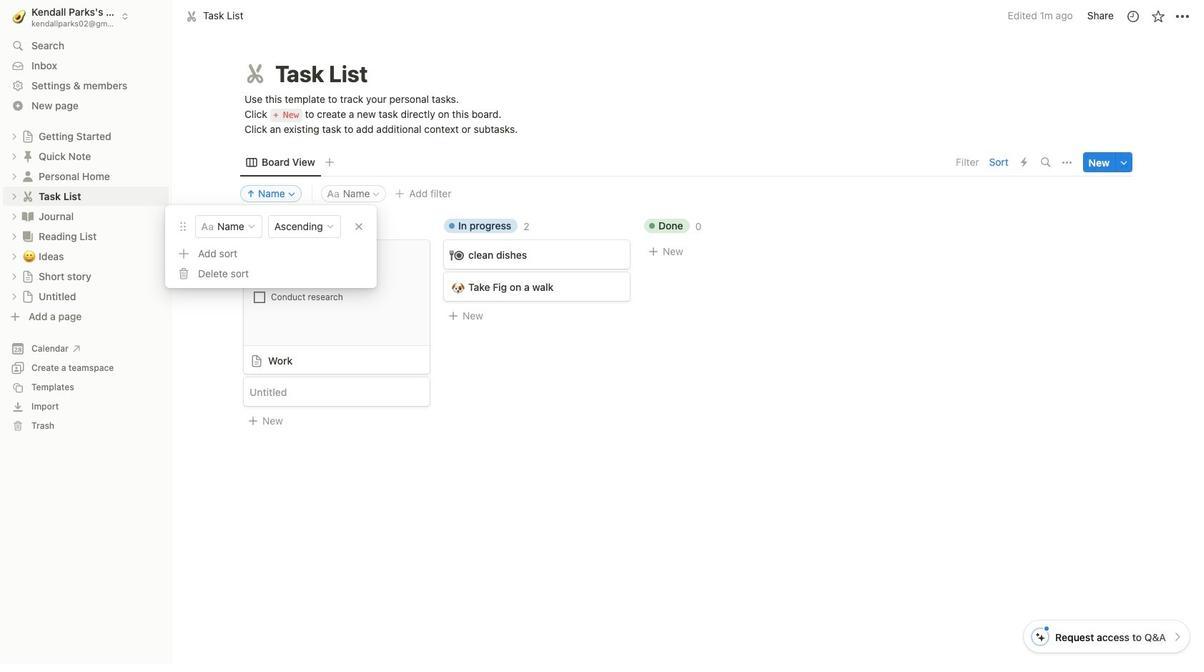 Task type: vqa. For each thing, say whether or not it's contained in the screenshot.
Change page icon
yes



Task type: locate. For each thing, give the bounding box(es) containing it.
4 open image from the top
[[10, 252, 19, 261]]

change page icon image
[[242, 61, 268, 87], [21, 130, 34, 143], [21, 149, 35, 163], [21, 169, 35, 183], [21, 189, 35, 203], [21, 209, 35, 223], [21, 229, 35, 243], [21, 270, 34, 283], [21, 290, 34, 303]]

tab
[[240, 153, 321, 173]]

open image
[[10, 172, 19, 181], [10, 212, 19, 221], [10, 232, 19, 241], [10, 272, 19, 281]]

5 open image from the top
[[10, 292, 19, 301]]

tab list
[[240, 148, 952, 177]]

3 open image from the top
[[10, 192, 19, 201]]

create and view automations image
[[1021, 158, 1028, 168]]

2 open image from the top
[[10, 212, 19, 221]]

open image
[[10, 132, 19, 141], [10, 152, 19, 161], [10, 192, 19, 201], [10, 252, 19, 261], [10, 292, 19, 301]]

4 open image from the top
[[10, 272, 19, 281]]

1 open image from the top
[[10, 172, 19, 181]]

🐶 image
[[452, 279, 465, 296]]

😀 image
[[23, 248, 36, 264]]

🥑 image
[[12, 7, 26, 25]]



Task type: describe. For each thing, give the bounding box(es) containing it.
1 open image from the top
[[10, 132, 19, 141]]

updates image
[[1126, 9, 1140, 23]]

2 open image from the top
[[10, 152, 19, 161]]

3 open image from the top
[[10, 232, 19, 241]]

remove sort rule image
[[354, 222, 364, 232]]

favorite image
[[1151, 9, 1165, 23]]



